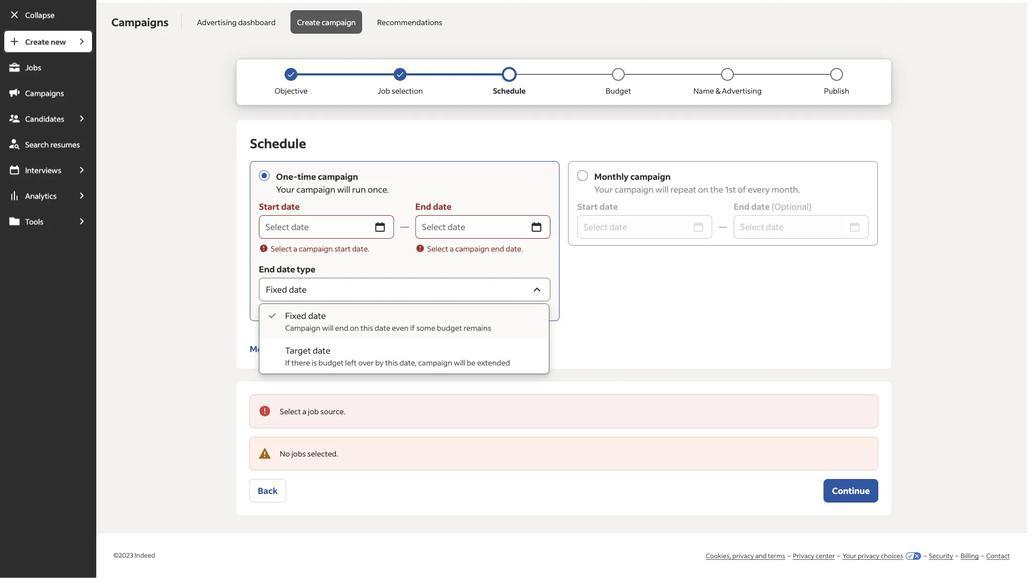 Task type: vqa. For each thing, say whether or not it's contained in the screenshot.
second management from the right
no



Task type: locate. For each thing, give the bounding box(es) containing it.
1 vertical spatial budget
[[319, 358, 344, 368]]

1 horizontal spatial this
[[385, 358, 398, 368]]

this left even at the left bottom of page
[[361, 323, 374, 333]]

no
[[280, 449, 290, 459]]

1 vertical spatial on
[[350, 323, 359, 333]]

0 horizontal spatial your
[[276, 184, 295, 195]]

date up is
[[313, 345, 331, 356]]

create campaign
[[297, 17, 356, 27]]

start
[[335, 244, 351, 254]]

fixed inside fixed date campaign will end on this date even if some budget remains
[[285, 310, 307, 321]]

will
[[337, 184, 351, 195], [656, 184, 669, 195], [322, 323, 334, 333], [454, 358, 466, 368]]

1 choose a date image from the left
[[374, 221, 387, 234]]

select
[[271, 244, 292, 254], [427, 244, 449, 254], [280, 407, 301, 416]]

select inside group
[[280, 407, 301, 416]]

Select date field
[[578, 215, 689, 239]]

fixed down end date type
[[266, 284, 287, 295]]

1 error image from the left
[[259, 244, 269, 253]]

privacy for choices
[[858, 552, 880, 560]]

date inside target date if there is budget left over by this date, campaign will be extended
[[313, 345, 331, 356]]

1 horizontal spatial create
[[297, 17, 320, 27]]

0 horizontal spatial privacy
[[733, 552, 755, 560]]

error image for start
[[259, 244, 269, 253]]

start
[[259, 201, 280, 212]]

select for end
[[427, 244, 449, 254]]

this
[[361, 323, 374, 333], [385, 358, 398, 368]]

a up end date type
[[293, 244, 298, 254]]

start date
[[259, 201, 300, 212]]

on inside monthly campaign your campaign will repeat on the 1st of every month.
[[698, 184, 709, 195]]

end
[[416, 201, 432, 212], [259, 264, 275, 275]]

2 horizontal spatial your
[[843, 552, 857, 560]]

– right "billing"
[[982, 552, 985, 560]]

date for end date
[[433, 201, 452, 212]]

0 horizontal spatial create
[[25, 37, 49, 47]]

jobs
[[25, 63, 41, 72]]

2 date. from the left
[[506, 244, 523, 254]]

0 horizontal spatial advertising
[[197, 17, 237, 27]]

1 horizontal spatial choose a date image
[[531, 221, 543, 234]]

1 horizontal spatial a
[[303, 407, 307, 416]]

create new
[[25, 37, 66, 47]]

more
[[250, 344, 271, 355]]

list box
[[260, 304, 549, 374]]

tools
[[25, 217, 43, 226]]

will inside target date if there is budget left over by this date, campaign will be extended
[[454, 358, 466, 368]]

0 horizontal spatial date.
[[352, 244, 370, 254]]

date for start date
[[281, 201, 300, 212]]

this right "by"
[[385, 358, 398, 368]]

1 vertical spatial end
[[259, 264, 275, 275]]

1 – from the left
[[788, 552, 791, 560]]

1 vertical spatial fixed
[[285, 310, 307, 321]]

select up end date type
[[271, 244, 292, 254]]

1 vertical spatial end
[[335, 323, 349, 333]]

date. down end date field
[[506, 244, 523, 254]]

date inside dropdown button
[[289, 284, 307, 295]]

select down end date field
[[427, 244, 449, 254]]

there
[[292, 358, 310, 368]]

fixed
[[266, 284, 287, 295], [285, 310, 307, 321]]

0 horizontal spatial choose a date image
[[374, 221, 387, 234]]

error image down end date
[[416, 244, 425, 253]]

will left run
[[337, 184, 351, 195]]

will inside one-time campaign your campaign will run once.
[[337, 184, 351, 195]]

create
[[297, 17, 320, 27], [25, 37, 49, 47]]

4 – from the left
[[956, 552, 959, 560]]

will inside monthly campaign your campaign will repeat on the 1st of every month.
[[656, 184, 669, 195]]

back
[[258, 486, 278, 496]]

privacy left choices
[[858, 552, 880, 560]]

end for end date
[[416, 201, 432, 212]]

1 horizontal spatial budget
[[437, 323, 462, 333]]

on left the
[[698, 184, 709, 195]]

menu bar
[[0, 30, 96, 578]]

a
[[293, 244, 298, 254], [450, 244, 454, 254], [303, 407, 307, 416]]

the
[[711, 184, 724, 195]]

0 horizontal spatial budget
[[319, 358, 344, 368]]

end up 'left'
[[335, 323, 349, 333]]

0 vertical spatial fixed
[[266, 284, 287, 295]]

date for fixed date campaign will end on this date even if some budget remains
[[308, 310, 326, 321]]

fixed date
[[266, 284, 307, 295]]

1 vertical spatial campaigns
[[25, 88, 64, 98]]

objective
[[275, 86, 308, 96]]

your down one-
[[276, 184, 295, 195]]

no jobs selected. group
[[249, 437, 879, 471]]

5 – from the left
[[982, 552, 985, 560]]

jobs link
[[3, 56, 93, 79]]

more options
[[250, 344, 304, 355]]

create for create campaign
[[297, 17, 320, 27]]

0 vertical spatial schedule
[[493, 86, 526, 96]]

0 vertical spatial this
[[361, 323, 374, 333]]

billing link
[[961, 552, 979, 560]]

advertising left dashboard
[[197, 17, 237, 27]]

on inside fixed date campaign will end on this date even if some budget remains
[[350, 323, 359, 333]]

0 horizontal spatial end
[[335, 323, 349, 333]]

your down monthly
[[595, 184, 613, 195]]

select left job
[[280, 407, 301, 416]]

budget right some
[[437, 323, 462, 333]]

selection
[[392, 86, 423, 96]]

0 horizontal spatial on
[[350, 323, 359, 333]]

3 – from the left
[[924, 552, 927, 560]]

1 date. from the left
[[352, 244, 370, 254]]

2 privacy from the left
[[858, 552, 880, 560]]

fixed for fixed date campaign will end on this date even if some budget remains
[[285, 310, 307, 321]]

is
[[312, 358, 317, 368]]

create right dashboard
[[297, 17, 320, 27]]

will right campaign
[[322, 323, 334, 333]]

a down end date field
[[450, 244, 454, 254]]

no jobs selected.
[[280, 449, 338, 459]]

recommendations
[[377, 17, 443, 27]]

name & advertising
[[694, 86, 762, 96]]

campaigns
[[111, 15, 169, 29], [25, 88, 64, 98]]

privacy left the and
[[733, 552, 755, 560]]

candidates link
[[3, 107, 71, 131]]

– left the billing "link"
[[956, 552, 959, 560]]

tools link
[[3, 210, 71, 233]]

continue button
[[824, 479, 879, 503]]

date. right the start
[[352, 244, 370, 254]]

source.
[[321, 407, 346, 416]]

– right terms
[[788, 552, 791, 560]]

end down end date field
[[491, 244, 505, 254]]

options
[[273, 344, 304, 355]]

your
[[276, 184, 295, 195], [595, 184, 613, 195], [843, 552, 857, 560]]

1 vertical spatial schedule
[[250, 135, 306, 151]]

monthly
[[595, 171, 629, 182]]

1 vertical spatial this
[[385, 358, 398, 368]]

date
[[281, 201, 300, 212], [433, 201, 452, 212], [277, 264, 295, 275], [289, 284, 307, 295], [308, 310, 326, 321], [375, 323, 391, 333], [313, 345, 331, 356]]

– right center
[[838, 552, 841, 560]]

– left security
[[924, 552, 927, 560]]

monthly campaign your campaign will repeat on the 1st of every month.
[[595, 171, 801, 195]]

fixed for fixed date
[[266, 284, 287, 295]]

2 horizontal spatial a
[[450, 244, 454, 254]]

schedule
[[493, 86, 526, 96], [250, 135, 306, 151]]

fixed inside dropdown button
[[266, 284, 287, 295]]

over
[[358, 358, 374, 368]]

1 vertical spatial create
[[25, 37, 49, 47]]

resumes
[[50, 140, 80, 149]]

budget right is
[[319, 358, 344, 368]]

0 vertical spatial create
[[297, 17, 320, 27]]

create left new
[[25, 37, 49, 47]]

menu bar containing create new
[[0, 30, 96, 578]]

cookies,
[[706, 552, 732, 560]]

recommendations link
[[371, 10, 449, 34]]

date. for start date
[[352, 244, 370, 254]]

0 vertical spatial on
[[698, 184, 709, 195]]

name
[[694, 86, 714, 96]]

security link
[[930, 552, 954, 560]]

on up 'left'
[[350, 323, 359, 333]]

budget
[[437, 323, 462, 333], [319, 358, 344, 368]]

date down 'type'
[[289, 284, 307, 295]]

–
[[788, 552, 791, 560], [838, 552, 841, 560], [924, 552, 927, 560], [956, 552, 959, 560], [982, 552, 985, 560]]

1 privacy from the left
[[733, 552, 755, 560]]

1 horizontal spatial date.
[[506, 244, 523, 254]]

will left be
[[454, 358, 466, 368]]

left
[[345, 358, 357, 368]]

1 vertical spatial advertising
[[722, 86, 762, 96]]

will left repeat
[[656, 184, 669, 195]]

your right center
[[843, 552, 857, 560]]

date up campaign
[[308, 310, 326, 321]]

error image up end date type
[[259, 244, 269, 253]]

None radio
[[259, 170, 270, 181], [578, 170, 588, 181], [259, 170, 270, 181], [578, 170, 588, 181]]

continue
[[833, 486, 870, 496]]

0 horizontal spatial error image
[[259, 244, 269, 253]]

0 horizontal spatial campaigns
[[25, 88, 64, 98]]

on
[[698, 184, 709, 195], [350, 323, 359, 333]]

0 horizontal spatial end
[[259, 264, 275, 275]]

1 horizontal spatial on
[[698, 184, 709, 195]]

end up end date field
[[416, 201, 432, 212]]

fixed up campaign
[[285, 310, 307, 321]]

end date
[[416, 201, 452, 212]]

0 vertical spatial campaigns
[[111, 15, 169, 29]]

privacy
[[793, 552, 815, 560]]

1 horizontal spatial privacy
[[858, 552, 880, 560]]

a inside group
[[303, 407, 307, 416]]

date right start
[[281, 201, 300, 212]]

campaign
[[322, 17, 356, 27], [318, 171, 358, 182], [631, 171, 671, 182], [297, 184, 336, 195], [615, 184, 654, 195], [299, 244, 333, 254], [456, 244, 490, 254], [418, 358, 453, 368]]

1 horizontal spatial end
[[416, 201, 432, 212]]

date.
[[352, 244, 370, 254], [506, 244, 523, 254]]

0 vertical spatial end
[[416, 201, 432, 212]]

0 vertical spatial end
[[491, 244, 505, 254]]

date up end date field
[[433, 201, 452, 212]]

jobs
[[292, 449, 306, 459]]

0 vertical spatial advertising
[[197, 17, 237, 27]]

error image
[[259, 244, 269, 253], [416, 244, 425, 253]]

choose a date image
[[374, 221, 387, 234], [531, 221, 543, 234]]

1 horizontal spatial end
[[491, 244, 505, 254]]

2 choose a date image from the left
[[531, 221, 543, 234]]

job
[[308, 407, 319, 416]]

search
[[25, 140, 49, 149]]

publish
[[825, 86, 850, 96]]

1 horizontal spatial your
[[595, 184, 613, 195]]

analytics
[[25, 191, 57, 201]]

date for target date if there is budget left over by this date, campaign will be extended
[[313, 345, 331, 356]]

campaign inside target date if there is budget left over by this date, campaign will be extended
[[418, 358, 453, 368]]

1 horizontal spatial schedule
[[493, 86, 526, 96]]

1 horizontal spatial error image
[[416, 244, 425, 253]]

date left 'type'
[[277, 264, 295, 275]]

0 vertical spatial budget
[[437, 323, 462, 333]]

0 horizontal spatial this
[[361, 323, 374, 333]]

contact link
[[987, 552, 1011, 560]]

target date if there is budget left over by this date, campaign will be extended
[[285, 345, 510, 368]]

end up fixed date on the left of page
[[259, 264, 275, 275]]

2 error image from the left
[[416, 244, 425, 253]]

a left job
[[303, 407, 307, 416]]

0 horizontal spatial a
[[293, 244, 298, 254]]

advertising right &
[[722, 86, 762, 96]]

security
[[930, 552, 954, 560]]



Task type: describe. For each thing, give the bounding box(es) containing it.
remains
[[464, 323, 492, 333]]

by
[[376, 358, 384, 368]]

one-
[[276, 171, 298, 182]]

job selection
[[378, 86, 423, 96]]

create new link
[[3, 30, 71, 54]]

select a job source. group
[[249, 395, 879, 428]]

campaign
[[285, 323, 321, 333]]

2 – from the left
[[838, 552, 841, 560]]

month.
[[772, 184, 801, 195]]

cookies, privacy and terms link
[[706, 552, 786, 560]]

selected.
[[308, 449, 338, 459]]

cookies, privacy and terms – privacy center –
[[706, 552, 841, 560]]

&
[[716, 86, 721, 96]]

your privacy choices link
[[843, 552, 904, 560]]

©2023 indeed
[[114, 551, 155, 559]]

fixed date campaign will end on this date even if some budget remains
[[285, 310, 492, 333]]

this inside target date if there is budget left over by this date, campaign will be extended
[[385, 358, 398, 368]]

privacy for and
[[733, 552, 755, 560]]

new
[[51, 37, 66, 47]]

end for end date type
[[259, 264, 275, 275]]

0 horizontal spatial schedule
[[250, 135, 306, 151]]

choose a date image for end date
[[531, 221, 543, 234]]

1st
[[726, 184, 736, 195]]

contact
[[987, 552, 1011, 560]]

select a campaign start date.
[[271, 244, 370, 254]]

candidates
[[25, 114, 64, 124]]

advertising dashboard
[[197, 17, 276, 27]]

end inside fixed date campaign will end on this date even if some budget remains
[[335, 323, 349, 333]]

select a campaign end date.
[[427, 244, 523, 254]]

of
[[738, 184, 747, 195]]

security – billing – contact
[[930, 552, 1011, 560]]

date for fixed date
[[289, 284, 307, 295]]

repeat
[[671, 184, 697, 195]]

analytics link
[[3, 184, 71, 208]]

date for end date type
[[277, 264, 295, 275]]

fixed date option
[[260, 304, 549, 339]]

choose a date image for start date
[[374, 221, 387, 234]]

center
[[816, 552, 836, 560]]

will inside fixed date campaign will end on this date even if some budget remains
[[322, 323, 334, 333]]

even
[[392, 323, 409, 333]]

if
[[410, 323, 415, 333]]

1 horizontal spatial campaigns
[[111, 15, 169, 29]]

once.
[[368, 184, 389, 195]]

date. for end date
[[506, 244, 523, 254]]

interviews link
[[3, 158, 71, 182]]

budget inside fixed date campaign will end on this date even if some budget remains
[[437, 323, 462, 333]]

be
[[467, 358, 476, 368]]

©2023
[[114, 551, 133, 559]]

collapse button
[[3, 3, 93, 27]]

fixed date button
[[259, 278, 551, 302]]

budget
[[606, 86, 632, 96]]

1 horizontal spatial advertising
[[722, 86, 762, 96]]

your inside monthly campaign your campaign will repeat on the 1st of every month.
[[595, 184, 613, 195]]

Start date field
[[259, 215, 371, 239]]

End date field
[[416, 215, 527, 239]]

a for end date
[[450, 244, 454, 254]]

budget inside target date if there is budget left over by this date, campaign will be extended
[[319, 358, 344, 368]]

error image for end
[[416, 244, 425, 253]]

end date type
[[259, 264, 316, 275]]

(optional)
[[772, 201, 812, 212]]

target
[[285, 345, 311, 356]]

job
[[378, 86, 390, 96]]

more options button
[[250, 330, 321, 356]]

extended
[[477, 358, 510, 368]]

interviews
[[25, 165, 61, 175]]

dashboard
[[238, 17, 276, 27]]

campaigns inside menu bar
[[25, 88, 64, 98]]

run
[[352, 184, 366, 195]]

privacy center link
[[793, 552, 836, 560]]

your inside one-time campaign your campaign will run once.
[[276, 184, 295, 195]]

collapse
[[25, 10, 55, 20]]

back button
[[249, 479, 286, 503]]

time
[[298, 171, 316, 182]]

and
[[756, 552, 767, 560]]

select for start
[[271, 244, 292, 254]]

search resumes link
[[3, 133, 93, 156]]

choices
[[881, 552, 904, 560]]

(Optional) field
[[734, 215, 846, 239]]

advertising dashboard link
[[191, 10, 282, 34]]

date,
[[400, 358, 417, 368]]

date left even at the left bottom of page
[[375, 323, 391, 333]]

a for start date
[[293, 244, 298, 254]]

some
[[417, 323, 436, 333]]

this inside fixed date campaign will end on this date even if some budget remains
[[361, 323, 374, 333]]

one-time campaign your campaign will run once.
[[276, 171, 389, 195]]

campaigns link
[[3, 81, 93, 105]]

your privacy choices
[[843, 552, 904, 560]]

if
[[285, 358, 290, 368]]

search resumes
[[25, 140, 80, 149]]

select a job source.
[[280, 407, 346, 416]]

billing
[[961, 552, 979, 560]]

create campaign link
[[291, 10, 362, 34]]

terms
[[768, 552, 786, 560]]

list box containing fixed date
[[260, 304, 549, 374]]

indeed
[[135, 551, 155, 559]]

every
[[748, 184, 770, 195]]

create for create new
[[25, 37, 49, 47]]

type
[[297, 264, 316, 275]]



